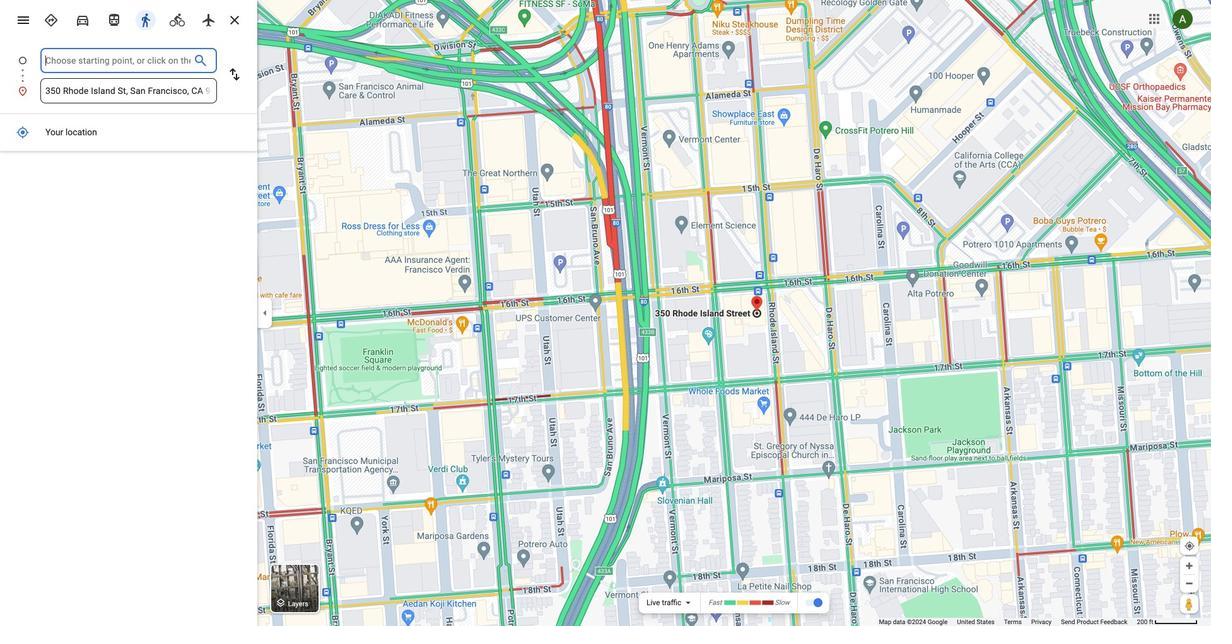 Task type: locate. For each thing, give the bounding box(es) containing it.
3 none radio from the left
[[101, 8, 127, 30]]

4 none radio from the left
[[132, 8, 159, 30]]

1 none radio from the left
[[38, 8, 64, 30]]

1 none field from the top
[[45, 48, 191, 73]]

1 list item from the top
[[0, 48, 257, 88]]

2 none field from the top
[[45, 78, 212, 103]]

zoom out image
[[1185, 579, 1194, 589]]

best travel modes image
[[44, 13, 59, 28]]

your location image
[[16, 126, 29, 139]]

none field choose starting point, or click on the map...
[[45, 48, 191, 73]]

None radio
[[38, 8, 64, 30], [69, 8, 96, 30], [101, 8, 127, 30], [132, 8, 159, 30], [164, 8, 191, 30], [196, 8, 222, 30]]

none radio right cycling radio
[[196, 8, 222, 30]]

none radio left transit radio
[[69, 8, 96, 30]]

list item down choose starting point, or click on the map... field
[[0, 78, 257, 103]]

none radio right "walking" radio
[[164, 8, 191, 30]]

none radio the flights
[[196, 8, 222, 30]]

none field down choose starting point, or click on the map... field
[[45, 78, 212, 103]]

walking image
[[138, 13, 153, 28]]

5 none radio from the left
[[164, 8, 191, 30]]

none radio driving
[[69, 8, 96, 30]]

list
[[0, 48, 257, 103]]

none radio left driving radio
[[38, 8, 64, 30]]

driving image
[[75, 13, 90, 28]]

cell
[[0, 122, 249, 143]]

flights image
[[201, 13, 216, 28]]

cycling image
[[170, 13, 185, 28]]

list item down transit icon on the left
[[0, 48, 257, 88]]

6 none radio from the left
[[196, 8, 222, 30]]

none radio left cycling radio
[[132, 8, 159, 30]]

zoom in image
[[1185, 561, 1194, 571]]

None field
[[45, 48, 191, 73], [45, 78, 212, 103]]

option
[[647, 599, 681, 608]]

list item
[[0, 48, 257, 88], [0, 78, 257, 103]]

0 vertical spatial none field
[[45, 48, 191, 73]]

none field up the destination 350 rhode island st, san francisco, ca 94103 field
[[45, 48, 191, 73]]

1 vertical spatial none field
[[45, 78, 212, 103]]

none radio "walking"
[[132, 8, 159, 30]]

2 none radio from the left
[[69, 8, 96, 30]]

none radio right driving radio
[[101, 8, 127, 30]]

transit image
[[107, 13, 122, 28]]



Task type: describe. For each thing, give the bounding box(es) containing it.
 Show traffic  checkbox
[[805, 598, 823, 608]]

google maps element
[[0, 0, 1211, 626]]

none field the destination 350 rhode island st, san francisco, ca 94103
[[45, 78, 212, 103]]

cell inside google maps element
[[0, 122, 249, 143]]

list inside google maps element
[[0, 48, 257, 103]]

none radio transit
[[101, 8, 127, 30]]

show your location image
[[1184, 541, 1195, 552]]

google account: augustus odena  
(augustus@adept.ai) image
[[1173, 9, 1193, 29]]

none radio cycling
[[164, 8, 191, 30]]

none radio best travel modes
[[38, 8, 64, 30]]

2 list item from the top
[[0, 78, 257, 103]]

show street view coverage image
[[1180, 595, 1199, 614]]

collapse side panel image
[[258, 306, 272, 320]]

Destination 350 Rhode Island St, San Francisco, CA 94103 field
[[45, 83, 212, 98]]

Choose starting point, or click on the map... field
[[45, 53, 191, 68]]



Task type: vqa. For each thing, say whether or not it's contained in the screenshot.
the topmost S
no



